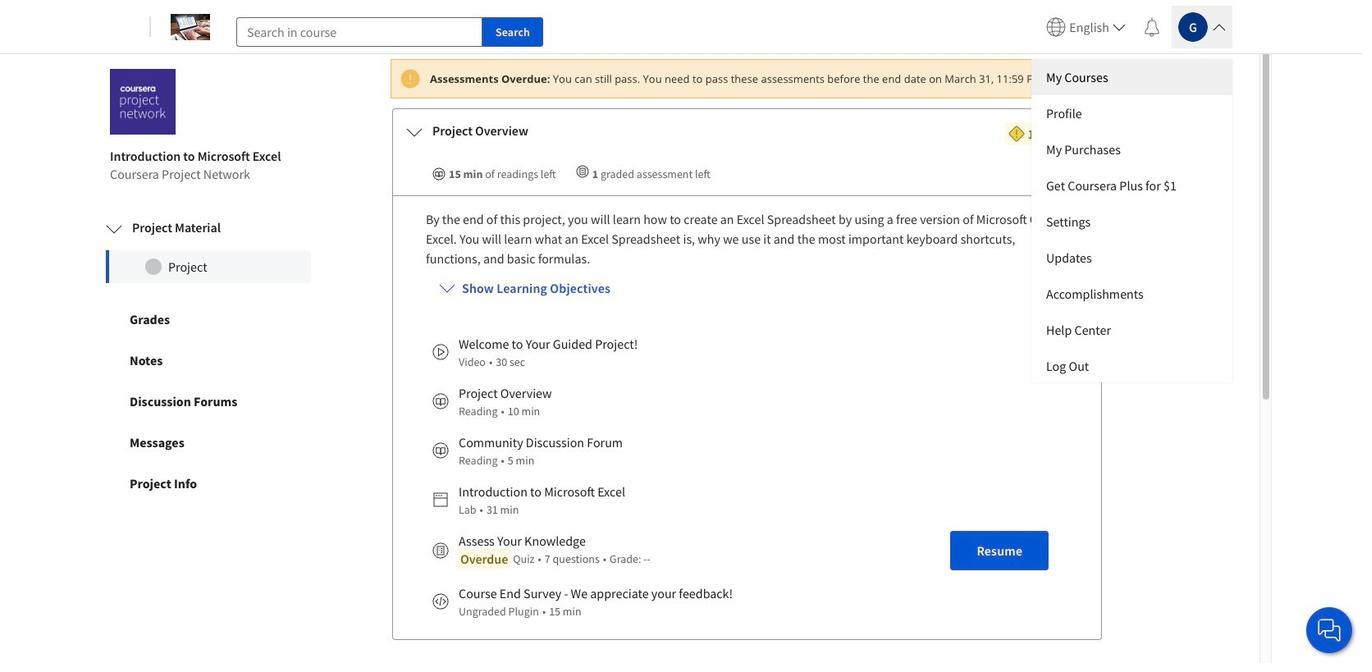 Task type: describe. For each thing, give the bounding box(es) containing it.
name home page | coursera image
[[171, 14, 210, 40]]



Task type: locate. For each thing, give the bounding box(es) containing it.
menu
[[1032, 59, 1233, 382]]

help center image
[[1320, 620, 1339, 640]]

coursera project network image
[[110, 69, 176, 135]]

Search in course text field
[[236, 17, 483, 46]]



Task type: vqa. For each thing, say whether or not it's contained in the screenshot.
right all
no



